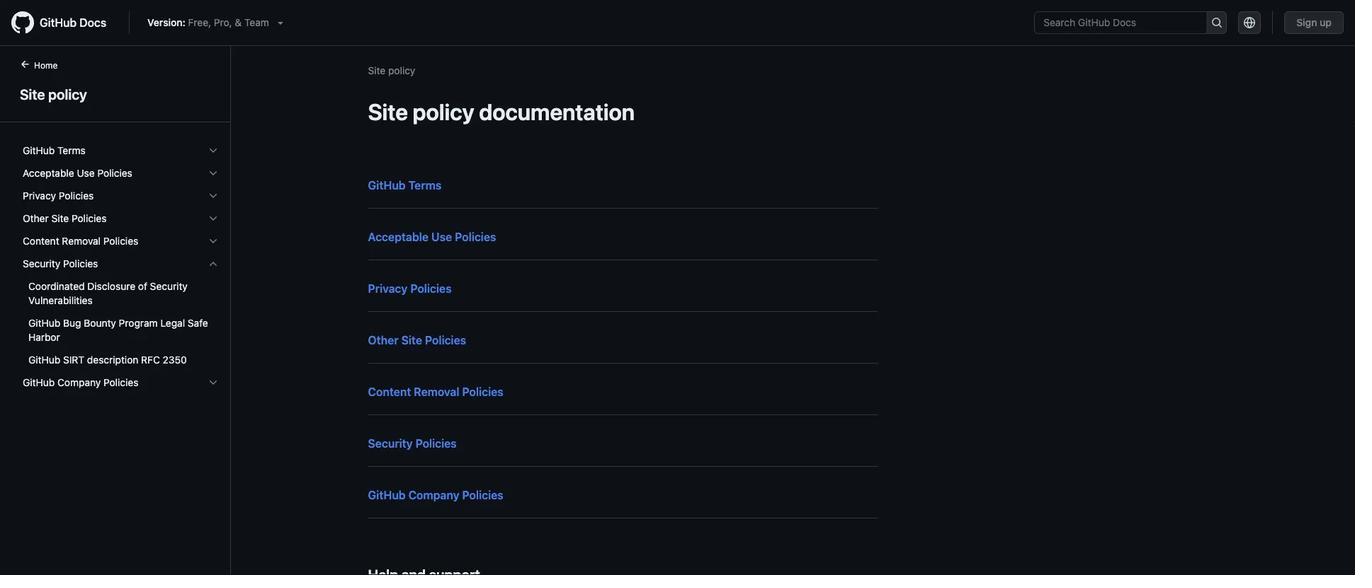 Task type: describe. For each thing, give the bounding box(es) containing it.
privacy inside dropdown button
[[23, 190, 56, 202]]

other site policies button
[[17, 208, 225, 230]]

version: free, pro, & team
[[147, 17, 269, 28]]

rfc
[[141, 355, 160, 366]]

pro,
[[214, 17, 232, 28]]

github inside dropdown button
[[23, 145, 55, 157]]

other inside dropdown button
[[23, 213, 49, 225]]

policies inside 'acceptable use policies' 'dropdown button'
[[97, 168, 132, 179]]

site policy for rightmost site policy link
[[368, 64, 415, 76]]

github terms link
[[368, 179, 442, 192]]

other site policies link
[[368, 334, 466, 347]]

github company policies link
[[368, 489, 503, 503]]

2 horizontal spatial security
[[368, 437, 413, 451]]

github sirt description rfc 2350
[[28, 355, 187, 366]]

security inside dropdown button
[[23, 258, 60, 270]]

company inside the github company policies 'dropdown button'
[[57, 377, 101, 389]]

1 horizontal spatial removal
[[414, 386, 459, 399]]

1 horizontal spatial privacy policies
[[368, 282, 452, 296]]

1 horizontal spatial site policy link
[[368, 64, 415, 76]]

security policies element containing security policies
[[11, 253, 230, 372]]

sign up
[[1297, 17, 1332, 28]]

up
[[1320, 17, 1332, 28]]

sc 9kayk9 0 image for github company policies
[[208, 378, 219, 389]]

privacy policies link
[[368, 282, 452, 296]]

1 horizontal spatial security policies
[[368, 437, 457, 451]]

1 horizontal spatial github terms
[[368, 179, 442, 192]]

sc 9kayk9 0 image for other site policies
[[208, 213, 219, 225]]

1 horizontal spatial terms
[[408, 179, 442, 192]]

home
[[34, 60, 58, 70]]

triangle down image
[[275, 17, 286, 28]]

sc 9kayk9 0 image for privacy policies
[[208, 191, 219, 202]]

security policies link
[[368, 437, 457, 451]]

github sirt description rfc 2350 link
[[17, 349, 225, 372]]

content inside dropdown button
[[23, 236, 59, 247]]

coordinated disclosure of security vulnerabilities
[[28, 281, 188, 307]]

acceptable use policies inside 'dropdown button'
[[23, 168, 132, 179]]

1 vertical spatial acceptable
[[368, 231, 429, 244]]

version:
[[147, 17, 186, 28]]

1 vertical spatial acceptable use policies
[[368, 231, 496, 244]]

security policies element containing coordinated disclosure of security vulnerabilities
[[11, 276, 230, 372]]

1 vertical spatial content removal policies
[[368, 386, 503, 399]]

sc 9kayk9 0 image for security policies
[[208, 259, 219, 270]]

docs
[[80, 16, 106, 29]]

acceptable use policies button
[[17, 162, 225, 185]]

free,
[[188, 17, 211, 28]]

policies inside content removal policies dropdown button
[[103, 236, 138, 247]]

site policy for site policy link to the bottom
[[20, 86, 87, 102]]

coordinated
[[28, 281, 85, 293]]



Task type: locate. For each thing, give the bounding box(es) containing it.
2350
[[163, 355, 187, 366]]

bounty
[[84, 318, 116, 329]]

use up privacy policies link
[[431, 231, 452, 244]]

search image
[[1211, 17, 1223, 28]]

sc 9kayk9 0 image inside privacy policies dropdown button
[[208, 191, 219, 202]]

0 horizontal spatial github company policies
[[23, 377, 138, 389]]

1 vertical spatial other
[[368, 334, 399, 347]]

github terms button
[[17, 140, 225, 162]]

acceptable use policies link
[[368, 231, 496, 244]]

github company policies inside 'dropdown button'
[[23, 377, 138, 389]]

1 security policies element from the top
[[11, 253, 230, 372]]

0 horizontal spatial company
[[57, 377, 101, 389]]

company down security policies link
[[408, 489, 459, 503]]

home link
[[14, 59, 80, 73]]

1 vertical spatial privacy
[[368, 282, 408, 296]]

content removal policies down the other site policies "link"
[[368, 386, 503, 399]]

github inside 'link'
[[28, 355, 60, 366]]

disclosure
[[87, 281, 135, 293]]

github bug bounty program legal safe harbor link
[[17, 312, 225, 349]]

1 horizontal spatial acceptable
[[368, 231, 429, 244]]

privacy
[[23, 190, 56, 202], [368, 282, 408, 296]]

coordinated disclosure of security vulnerabilities link
[[17, 276, 225, 312]]

terms up 'acceptable use policies' link
[[408, 179, 442, 192]]

select language: current language is english image
[[1244, 17, 1255, 28]]

policies inside the github company policies 'dropdown button'
[[103, 377, 138, 389]]

1 horizontal spatial security
[[150, 281, 188, 293]]

0 vertical spatial content
[[23, 236, 59, 247]]

1 horizontal spatial github company policies
[[368, 489, 503, 503]]

security policies
[[23, 258, 98, 270], [368, 437, 457, 451]]

program
[[119, 318, 158, 329]]

0 vertical spatial site policy
[[368, 64, 415, 76]]

1 sc 9kayk9 0 image from the top
[[208, 145, 219, 157]]

1 vertical spatial site policy link
[[17, 84, 213, 105]]

1 horizontal spatial other site policies
[[368, 334, 466, 347]]

use inside 'dropdown button'
[[77, 168, 95, 179]]

1 horizontal spatial content
[[368, 386, 411, 399]]

content removal policies
[[23, 236, 138, 247], [368, 386, 503, 399]]

0 horizontal spatial terms
[[57, 145, 86, 157]]

None search field
[[1034, 11, 1227, 34]]

use down github terms dropdown button
[[77, 168, 95, 179]]

1 vertical spatial security
[[150, 281, 188, 293]]

content removal policies down other site policies dropdown button
[[23, 236, 138, 247]]

terms up 'acceptable use policies' 'dropdown button'
[[57, 145, 86, 157]]

policies inside other site policies dropdown button
[[72, 213, 107, 225]]

1 horizontal spatial use
[[431, 231, 452, 244]]

harbor
[[28, 332, 60, 344]]

2 vertical spatial sc 9kayk9 0 image
[[208, 378, 219, 389]]

github docs
[[40, 16, 106, 29]]

1 horizontal spatial site policy
[[368, 64, 415, 76]]

content removal policies inside dropdown button
[[23, 236, 138, 247]]

0 vertical spatial terms
[[57, 145, 86, 157]]

0 vertical spatial removal
[[62, 236, 101, 247]]

sc 9kayk9 0 image
[[208, 168, 219, 179], [208, 191, 219, 202], [208, 213, 219, 225], [208, 259, 219, 270]]

0 horizontal spatial content
[[23, 236, 59, 247]]

Search GitHub Docs search field
[[1035, 12, 1207, 33]]

sc 9kayk9 0 image for content removal policies
[[208, 236, 219, 247]]

other
[[23, 213, 49, 225], [368, 334, 399, 347]]

0 vertical spatial use
[[77, 168, 95, 179]]

github company policies down security policies link
[[368, 489, 503, 503]]

0 vertical spatial content removal policies
[[23, 236, 138, 247]]

content
[[23, 236, 59, 247], [368, 386, 411, 399]]

1 vertical spatial terms
[[408, 179, 442, 192]]

site policy
[[368, 64, 415, 76], [20, 86, 87, 102]]

github inside github bug bounty program legal safe harbor
[[28, 318, 60, 329]]

sc 9kayk9 0 image inside github terms dropdown button
[[208, 145, 219, 157]]

sc 9kayk9 0 image for github terms
[[208, 145, 219, 157]]

team
[[244, 17, 269, 28]]

site inside dropdown button
[[51, 213, 69, 225]]

github terms up 'acceptable use policies' 'dropdown button'
[[23, 145, 86, 157]]

github inside 'dropdown button'
[[23, 377, 55, 389]]

github docs link
[[11, 11, 118, 34]]

policies
[[97, 168, 132, 179], [59, 190, 94, 202], [72, 213, 107, 225], [455, 231, 496, 244], [103, 236, 138, 247], [63, 258, 98, 270], [410, 282, 452, 296], [425, 334, 466, 347], [103, 377, 138, 389], [462, 386, 503, 399], [416, 437, 457, 451], [462, 489, 503, 503]]

0 vertical spatial acceptable use policies
[[23, 168, 132, 179]]

github company policies button
[[17, 372, 225, 395]]

1 vertical spatial removal
[[414, 386, 459, 399]]

0 vertical spatial security policies
[[23, 258, 98, 270]]

safe
[[188, 318, 208, 329]]

acceptable use policies
[[23, 168, 132, 179], [368, 231, 496, 244]]

0 horizontal spatial privacy policies
[[23, 190, 94, 202]]

sc 9kayk9 0 image
[[208, 145, 219, 157], [208, 236, 219, 247], [208, 378, 219, 389]]

documentation
[[479, 98, 635, 125]]

other site policies down privacy policies link
[[368, 334, 466, 347]]

security policies button
[[17, 253, 225, 276]]

&
[[235, 17, 242, 28]]

github terms up 'acceptable use policies' link
[[368, 179, 442, 192]]

description
[[87, 355, 138, 366]]

sc 9kayk9 0 image for acceptable use policies
[[208, 168, 219, 179]]

0 vertical spatial privacy policies
[[23, 190, 94, 202]]

1 sc 9kayk9 0 image from the top
[[208, 168, 219, 179]]

sc 9kayk9 0 image inside 'acceptable use policies' 'dropdown button'
[[208, 168, 219, 179]]

github terms
[[23, 145, 86, 157], [368, 179, 442, 192]]

privacy policies button
[[17, 185, 225, 208]]

security right of
[[150, 281, 188, 293]]

0 horizontal spatial other
[[23, 213, 49, 225]]

content up "coordinated"
[[23, 236, 59, 247]]

1 vertical spatial github terms
[[368, 179, 442, 192]]

terms inside dropdown button
[[57, 145, 86, 157]]

0 horizontal spatial acceptable
[[23, 168, 74, 179]]

0 horizontal spatial privacy
[[23, 190, 56, 202]]

security inside coordinated disclosure of security vulnerabilities
[[150, 281, 188, 293]]

github company policies down sirt on the left of page
[[23, 377, 138, 389]]

2 sc 9kayk9 0 image from the top
[[208, 236, 219, 247]]

2 sc 9kayk9 0 image from the top
[[208, 191, 219, 202]]

sirt
[[63, 355, 84, 366]]

1 horizontal spatial content removal policies
[[368, 386, 503, 399]]

acceptable inside 'dropdown button'
[[23, 168, 74, 179]]

policies inside privacy policies dropdown button
[[59, 190, 94, 202]]

site
[[368, 64, 386, 76], [20, 86, 45, 102], [368, 98, 408, 125], [51, 213, 69, 225], [401, 334, 422, 347]]

0 horizontal spatial security
[[23, 258, 60, 270]]

removal down the other site policies "link"
[[414, 386, 459, 399]]

other site policies down privacy policies dropdown button
[[23, 213, 107, 225]]

sign
[[1297, 17, 1317, 28]]

1 vertical spatial content
[[368, 386, 411, 399]]

0 vertical spatial security
[[23, 258, 60, 270]]

0 horizontal spatial removal
[[62, 236, 101, 247]]

site policy element
[[0, 57, 231, 575]]

security policies element
[[11, 253, 230, 372], [11, 276, 230, 372]]

0 vertical spatial site policy link
[[368, 64, 415, 76]]

0 vertical spatial acceptable
[[23, 168, 74, 179]]

acceptable use policies up privacy policies link
[[368, 231, 496, 244]]

0 horizontal spatial security policies
[[23, 258, 98, 270]]

4 sc 9kayk9 0 image from the top
[[208, 259, 219, 270]]

1 vertical spatial use
[[431, 231, 452, 244]]

company down sirt on the left of page
[[57, 377, 101, 389]]

1 horizontal spatial privacy
[[368, 282, 408, 296]]

0 vertical spatial privacy
[[23, 190, 56, 202]]

privacy policies down 'acceptable use policies' 'dropdown button'
[[23, 190, 94, 202]]

content removal policies link
[[368, 386, 503, 399]]

site policy documentation
[[368, 98, 635, 125]]

removal
[[62, 236, 101, 247], [414, 386, 459, 399]]

acceptable
[[23, 168, 74, 179], [368, 231, 429, 244]]

0 horizontal spatial acceptable use policies
[[23, 168, 132, 179]]

1 horizontal spatial company
[[408, 489, 459, 503]]

1 vertical spatial site policy
[[20, 86, 87, 102]]

0 vertical spatial company
[[57, 377, 101, 389]]

content removal policies button
[[17, 230, 225, 253]]

use
[[77, 168, 95, 179], [431, 231, 452, 244]]

0 vertical spatial other
[[23, 213, 49, 225]]

github company policies
[[23, 377, 138, 389], [368, 489, 503, 503]]

content up security policies link
[[368, 386, 411, 399]]

security up "coordinated"
[[23, 258, 60, 270]]

sc 9kayk9 0 image inside content removal policies dropdown button
[[208, 236, 219, 247]]

acceptable use policies down github terms dropdown button
[[23, 168, 132, 179]]

0 horizontal spatial site policy link
[[17, 84, 213, 105]]

removal down other site policies dropdown button
[[62, 236, 101, 247]]

sc 9kayk9 0 image inside other site policies dropdown button
[[208, 213, 219, 225]]

0 horizontal spatial site policy
[[20, 86, 87, 102]]

of
[[138, 281, 147, 293]]

other site policies
[[23, 213, 107, 225], [368, 334, 466, 347]]

sign up link
[[1285, 11, 1344, 34]]

company
[[57, 377, 101, 389], [408, 489, 459, 503]]

0 vertical spatial sc 9kayk9 0 image
[[208, 145, 219, 157]]

security policies up github company policies link
[[368, 437, 457, 451]]

1 vertical spatial company
[[408, 489, 459, 503]]

privacy policies up the other site policies "link"
[[368, 282, 452, 296]]

security
[[23, 258, 60, 270], [150, 281, 188, 293], [368, 437, 413, 451]]

0 vertical spatial github company policies
[[23, 377, 138, 389]]

0 horizontal spatial github terms
[[23, 145, 86, 157]]

privacy policies
[[23, 190, 94, 202], [368, 282, 452, 296]]

terms
[[57, 145, 86, 157], [408, 179, 442, 192]]

1 horizontal spatial acceptable use policies
[[368, 231, 496, 244]]

other site policies inside dropdown button
[[23, 213, 107, 225]]

sc 9kayk9 0 image inside the github company policies 'dropdown button'
[[208, 378, 219, 389]]

security policies inside dropdown button
[[23, 258, 98, 270]]

1 vertical spatial security policies
[[368, 437, 457, 451]]

policy
[[388, 64, 415, 76], [48, 86, 87, 102], [413, 98, 474, 125]]

github bug bounty program legal safe harbor
[[28, 318, 208, 344]]

policies inside security policies dropdown button
[[63, 258, 98, 270]]

sc 9kayk9 0 image inside security policies dropdown button
[[208, 259, 219, 270]]

0 horizontal spatial use
[[77, 168, 95, 179]]

1 vertical spatial other site policies
[[368, 334, 466, 347]]

3 sc 9kayk9 0 image from the top
[[208, 378, 219, 389]]

0 horizontal spatial content removal policies
[[23, 236, 138, 247]]

0 vertical spatial github terms
[[23, 145, 86, 157]]

1 vertical spatial github company policies
[[368, 489, 503, 503]]

2 vertical spatial security
[[368, 437, 413, 451]]

1 vertical spatial sc 9kayk9 0 image
[[208, 236, 219, 247]]

vulnerabilities
[[28, 295, 93, 307]]

site policy link
[[368, 64, 415, 76], [17, 84, 213, 105]]

0 vertical spatial other site policies
[[23, 213, 107, 225]]

removal inside dropdown button
[[62, 236, 101, 247]]

bug
[[63, 318, 81, 329]]

legal
[[160, 318, 185, 329]]

1 horizontal spatial other
[[368, 334, 399, 347]]

2 security policies element from the top
[[11, 276, 230, 372]]

security up github company policies link
[[368, 437, 413, 451]]

0 horizontal spatial other site policies
[[23, 213, 107, 225]]

security policies up "coordinated"
[[23, 258, 98, 270]]

1 vertical spatial privacy policies
[[368, 282, 452, 296]]

github terms inside github terms dropdown button
[[23, 145, 86, 157]]

github
[[40, 16, 77, 29], [23, 145, 55, 157], [368, 179, 406, 192], [28, 318, 60, 329], [28, 355, 60, 366], [23, 377, 55, 389], [368, 489, 406, 503]]

3 sc 9kayk9 0 image from the top
[[208, 213, 219, 225]]

privacy policies inside dropdown button
[[23, 190, 94, 202]]



Task type: vqa. For each thing, say whether or not it's contained in the screenshot.
Working with forks forks
no



